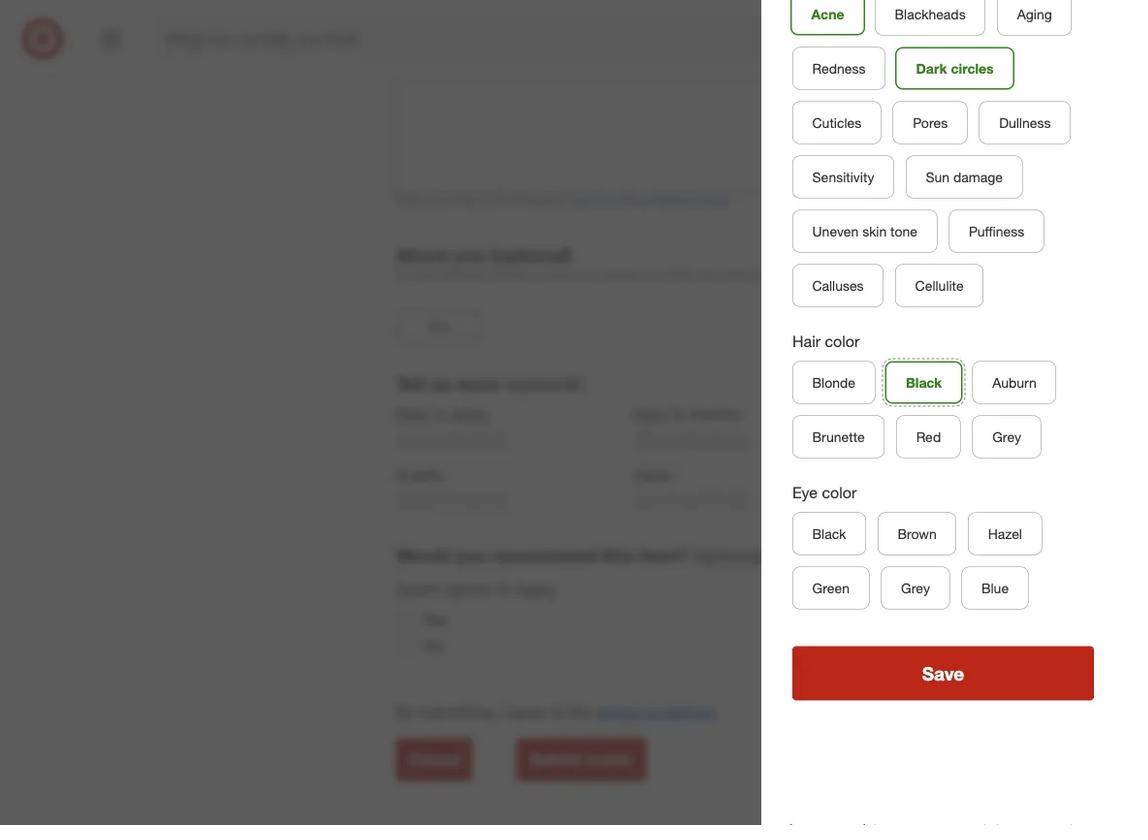 Task type: locate. For each thing, give the bounding box(es) containing it.
color
[[825, 333, 860, 352], [822, 484, 857, 503]]

dullness button
[[980, 102, 1071, 145]]

you for would
[[455, 545, 487, 567]]

apply
[[451, 405, 489, 424]]

long
[[872, 405, 907, 424]]

green button
[[793, 568, 870, 610]]

(optional)
[[490, 244, 572, 266], [506, 373, 582, 395], [693, 545, 769, 567]]

black button up 'lasting' on the right
[[885, 362, 963, 405]]

1 horizontal spatial grey
[[993, 429, 1022, 446]]

color right the hair
[[825, 333, 860, 352]]

1 vertical spatial grey
[[902, 580, 930, 597]]

reviews
[[690, 193, 729, 208]]

0 vertical spatial review
[[596, 703, 641, 722]]

you
[[454, 244, 485, 266], [455, 545, 487, 567]]

pores
[[913, 115, 948, 132]]

0 vertical spatial (optional)
[[490, 244, 572, 266]]

your
[[575, 268, 598, 282]]

review
[[596, 703, 641, 722], [586, 751, 634, 770]]

grey down brown button
[[902, 580, 930, 597]]

1 horizontal spatial grey button
[[973, 416, 1042, 459]]

0 horizontal spatial this
[[602, 545, 634, 567]]

us
[[430, 373, 451, 395]]

provide
[[396, 268, 435, 282]]

add button
[[396, 311, 481, 342]]

brown
[[898, 526, 937, 543]]

quality
[[396, 466, 444, 485]]

submit
[[529, 751, 581, 770]]

aging button
[[998, 0, 1072, 36]]

the
[[570, 703, 592, 722]]

black for topmost black button
[[906, 375, 942, 392]]

1 horizontal spatial more
[[723, 268, 750, 282]]

more inside about you (optional) provide additional details to make your experience of this item more relevant to other guests
[[723, 268, 750, 282]]

easy up value
[[634, 405, 667, 424]]

easy down tell
[[396, 405, 429, 424]]

dark circles button
[[896, 48, 1015, 90]]

eye color
[[793, 484, 857, 503]]

1 easy from the left
[[396, 405, 429, 424]]

this right of
[[675, 268, 694, 282]]

cuticles button
[[793, 102, 882, 145]]

acne button
[[791, 0, 865, 36]]

1 vertical spatial you
[[455, 545, 487, 567]]

0 vertical spatial color
[[825, 333, 860, 352]]

grey down auburn button
[[993, 429, 1022, 446]]

1 horizontal spatial black
[[906, 375, 942, 392]]

dark
[[916, 60, 948, 77]]

black down eye color
[[813, 526, 847, 543]]

red button
[[897, 416, 961, 459]]

sensitivity button
[[793, 156, 895, 199]]

1 vertical spatial color
[[822, 484, 857, 503]]

you for about
[[454, 244, 485, 266]]

save
[[923, 663, 965, 686]]

review right submit
[[586, 751, 634, 770]]

minimum
[[396, 193, 444, 208]]

red
[[917, 429, 941, 446]]

easy
[[396, 405, 429, 424], [634, 405, 667, 424]]

you up option on the left bottom of the page
[[455, 545, 487, 567]]

experience
[[601, 268, 659, 282]]

1 vertical spatial black
[[813, 526, 847, 543]]

color right eye
[[822, 484, 857, 503]]

cellulite button
[[896, 265, 984, 308]]

acne
[[812, 6, 845, 23]]

0 horizontal spatial easy
[[396, 405, 429, 424]]

you inside about you (optional) provide additional details to make your experience of this item more relevant to other guests
[[454, 244, 485, 266]]

cancel
[[409, 751, 460, 770]]

to left apply
[[433, 405, 447, 424]]

0 horizontal spatial black button
[[793, 513, 866, 556]]

damage
[[954, 169, 1003, 186]]

is
[[483, 193, 491, 208]]

review right the
[[596, 703, 641, 722]]

color for eye color
[[822, 484, 857, 503]]

item
[[697, 268, 720, 282]]

blackheads button
[[875, 0, 986, 36]]

0 vertical spatial more
[[723, 268, 750, 282]]

grey button
[[973, 416, 1042, 459], [882, 568, 950, 610]]

about
[[396, 244, 448, 266]]

this
[[675, 268, 694, 282], [602, 545, 634, 567]]

auburn
[[993, 375, 1037, 392]]

blue button
[[962, 568, 1029, 610]]

None text field
[[396, 17, 812, 192]]

1 vertical spatial black button
[[793, 513, 866, 556]]

by
[[396, 703, 414, 722]]

save button
[[793, 647, 1095, 702]]

grey
[[993, 429, 1022, 446], [902, 580, 930, 597]]

this left item?
[[602, 545, 634, 567]]

of
[[662, 268, 672, 282]]

1 horizontal spatial easy
[[634, 405, 667, 424]]

1 vertical spatial grey button
[[882, 568, 950, 610]]

grey button down brown button
[[882, 568, 950, 610]]

0 horizontal spatial grey button
[[882, 568, 950, 610]]

search button
[[866, 17, 913, 64]]

length
[[447, 193, 480, 208]]

this inside about you (optional) provide additional details to make your experience of this item more relevant to other guests
[[675, 268, 694, 282]]

item?
[[639, 545, 688, 567]]

What can we help you find? suggestions appear below search field
[[155, 17, 880, 60]]

dullness
[[1000, 115, 1051, 132]]

grey button down auburn button
[[973, 416, 1042, 459]]

0 vertical spatial grey
[[993, 429, 1022, 446]]

0 vertical spatial black
[[906, 375, 942, 392]]

remove
[[689, 405, 741, 424]]

0 vertical spatial this
[[675, 268, 694, 282]]

easy for easy to remove
[[634, 405, 667, 424]]

to
[[530, 268, 540, 282], [797, 268, 808, 282], [433, 405, 447, 424], [671, 405, 685, 424], [552, 703, 565, 722]]

1 vertical spatial review
[[586, 751, 634, 770]]

hair color
[[793, 333, 860, 352]]

select option to apply
[[396, 581, 555, 600]]

0 vertical spatial grey button
[[973, 416, 1042, 459]]

tell us more (optional)
[[396, 373, 582, 395]]

black button down eye color
[[793, 513, 866, 556]]

brunette
[[813, 429, 865, 446]]

1 horizontal spatial this
[[675, 268, 694, 282]]

by submitting, i agree to the review guidelines
[[396, 703, 716, 722]]

you up additional
[[454, 244, 485, 266]]

0 vertical spatial you
[[454, 244, 485, 266]]

(optional) inside about you (optional) provide additional details to make your experience of this item more relevant to other guests
[[490, 244, 572, 266]]

to left other
[[797, 268, 808, 282]]

search
[[866, 31, 913, 50]]

0 horizontal spatial black
[[813, 526, 847, 543]]

tips for writing helpful reviews button
[[572, 192, 729, 209]]

brown button
[[878, 513, 957, 556]]

black up 'lasting' on the right
[[906, 375, 942, 392]]

apply
[[515, 581, 555, 600]]

blonde button
[[793, 362, 876, 405]]

option
[[444, 581, 491, 600]]

0 horizontal spatial more
[[456, 373, 501, 395]]

No radio
[[396, 637, 415, 656]]

brunette button
[[793, 416, 885, 459]]

more
[[723, 268, 750, 282], [456, 373, 501, 395]]

1 horizontal spatial black button
[[885, 362, 963, 405]]

more up apply
[[456, 373, 501, 395]]

2 easy from the left
[[634, 405, 667, 424]]

writing
[[614, 193, 649, 208]]

add
[[428, 319, 449, 333]]

more right the item
[[723, 268, 750, 282]]



Task type: describe. For each thing, give the bounding box(es) containing it.
guidelines
[[645, 703, 716, 722]]

puffiness button
[[949, 211, 1045, 253]]

calluses button
[[793, 265, 884, 308]]

tell
[[396, 373, 425, 395]]

additional
[[438, 268, 489, 282]]

review inside submit review button
[[586, 751, 634, 770]]

submit review
[[529, 751, 634, 770]]

0 horizontal spatial grey
[[902, 580, 930, 597]]

sun damage
[[926, 169, 1003, 186]]

hazel button
[[969, 513, 1043, 556]]

auburn button
[[973, 362, 1057, 405]]

2 vertical spatial (optional)
[[693, 545, 769, 567]]

pores button
[[893, 102, 968, 145]]

black for left black button
[[813, 526, 847, 543]]

1 vertical spatial (optional)
[[506, 373, 582, 395]]

details
[[492, 268, 527, 282]]

to left make
[[530, 268, 540, 282]]

uneven skin tone button
[[793, 211, 938, 253]]

blackheads
[[895, 6, 966, 23]]

puffiness
[[969, 223, 1025, 240]]

guests
[[841, 268, 876, 282]]

cuticles
[[813, 115, 862, 132]]

color for hair color
[[825, 333, 860, 352]]

eye
[[793, 484, 818, 503]]

0 vertical spatial black button
[[885, 362, 963, 405]]

to
[[495, 581, 511, 600]]

cancel link
[[396, 739, 473, 782]]

value
[[634, 466, 671, 485]]

aging
[[1018, 6, 1053, 23]]

easy to apply
[[396, 405, 489, 424]]

lasting
[[911, 405, 957, 424]]

no
[[423, 637, 443, 656]]

blue
[[982, 580, 1009, 597]]

easy to remove
[[634, 405, 741, 424]]

submitting,
[[419, 703, 495, 722]]

would
[[396, 545, 450, 567]]

submit review button
[[517, 739, 647, 782]]

sensitivity
[[813, 169, 875, 186]]

skin
[[863, 223, 887, 240]]

cellulite
[[916, 278, 964, 295]]

20
[[494, 193, 507, 208]]

calluses
[[813, 278, 864, 295]]

other
[[811, 268, 838, 282]]

blonde
[[813, 375, 856, 392]]

to left the
[[552, 703, 565, 722]]

review guidelines button
[[596, 701, 716, 723]]

1 vertical spatial this
[[602, 545, 634, 567]]

hair
[[793, 333, 821, 352]]

dark circles
[[916, 60, 994, 77]]

to left remove
[[671, 405, 685, 424]]

sun
[[926, 169, 950, 186]]

hazel
[[988, 526, 1023, 543]]

redness button
[[793, 48, 886, 90]]

circles
[[951, 60, 994, 77]]

Yes radio
[[396, 611, 415, 630]]

for
[[597, 193, 611, 208]]

long lasting
[[872, 405, 957, 424]]

tips
[[572, 193, 594, 208]]

would you recommend this item? (optional)
[[396, 545, 769, 567]]

helpful
[[652, 193, 687, 208]]

sun damage button
[[906, 156, 1023, 199]]

tone
[[891, 223, 918, 240]]

relevant
[[753, 268, 794, 282]]

uneven
[[813, 223, 859, 240]]

agree
[[508, 703, 547, 722]]

select
[[396, 581, 440, 600]]

1 vertical spatial more
[[456, 373, 501, 395]]

redness
[[813, 60, 866, 77]]

minimum length is 20 characters. tips for writing helpful reviews
[[396, 193, 729, 208]]

about you (optional) provide additional details to make your experience of this item more relevant to other guests
[[396, 244, 876, 282]]

recommend
[[492, 545, 597, 567]]

easy for easy to apply
[[396, 405, 429, 424]]

green
[[813, 580, 850, 597]]



Task type: vqa. For each thing, say whether or not it's contained in the screenshot.
the rightmost available
no



